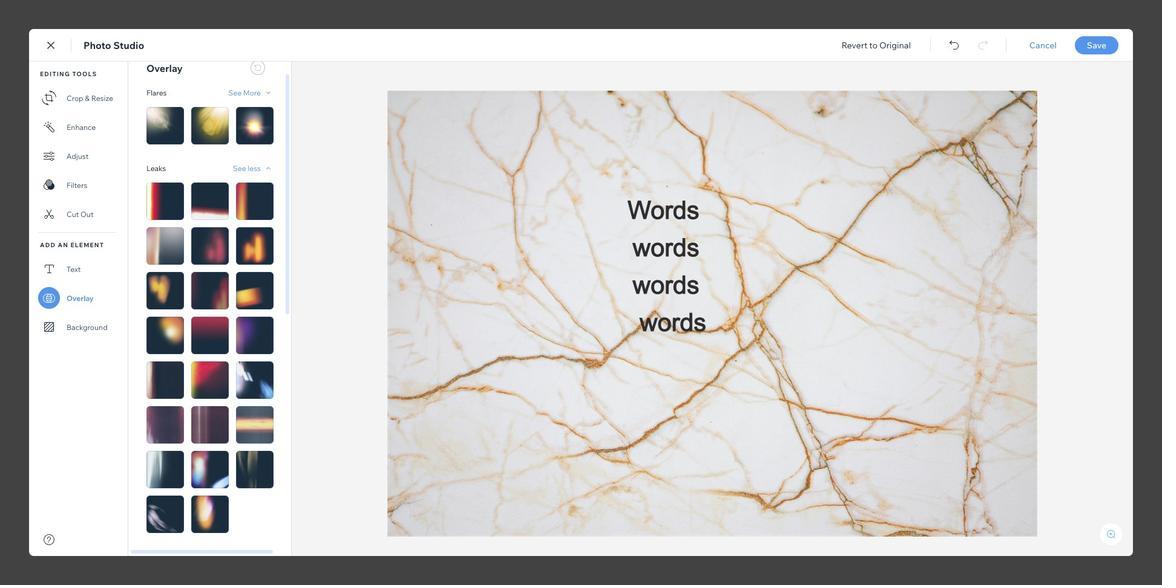 Task type: locate. For each thing, give the bounding box(es) containing it.
publish button
[[1057, 36, 1121, 55]]

Add a Catchy Title text field
[[380, 112, 814, 134]]

seo
[[19, 205, 35, 214]]

translate
[[12, 409, 42, 418]]

publish
[[1074, 40, 1104, 51]]

tags button
[[16, 280, 38, 316]]

menu containing add
[[0, 69, 54, 425]]

menu
[[0, 69, 54, 425]]

back
[[29, 40, 49, 51]]

add button
[[16, 76, 38, 113]]



Task type: describe. For each thing, give the bounding box(es) containing it.
preview
[[1007, 41, 1039, 51]]

categories
[[8, 256, 46, 265]]

tags
[[19, 307, 35, 316]]

translate button
[[12, 381, 42, 418]]

monetize
[[11, 358, 43, 367]]

marble te image
[[380, 198, 827, 505]]

add
[[20, 104, 34, 113]]

notes
[[1111, 74, 1135, 84]]

categories button
[[8, 229, 46, 265]]

save
[[942, 40, 962, 51]]

save button
[[928, 40, 977, 51]]

preview button
[[1007, 41, 1039, 51]]

seo button
[[16, 178, 38, 214]]

settings
[[13, 154, 41, 163]]

back button
[[15, 40, 49, 51]]

settings button
[[13, 127, 41, 163]]

notes button
[[1090, 71, 1139, 87]]

monetize button
[[11, 330, 43, 367]]



Task type: vqa. For each thing, say whether or not it's contained in the screenshot.
TEST TEST TEST text box on the top of page
yes



